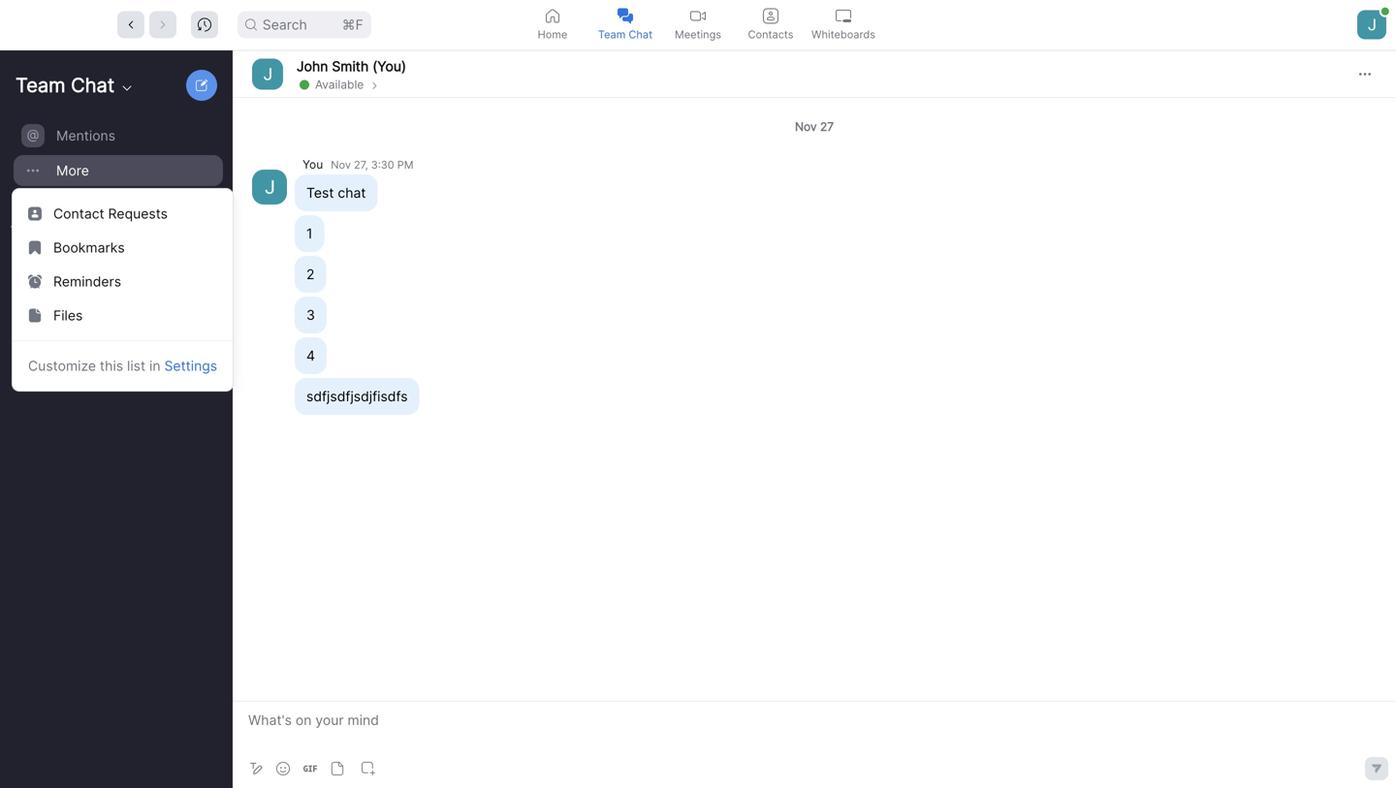 Task type: vqa. For each thing, say whether or not it's contained in the screenshot.
Add to Outlook Calendar (.ics) "icon"
no



Task type: locate. For each thing, give the bounding box(es) containing it.
menu item containing customize this list in
[[13, 349, 233, 383]]

in
[[149, 358, 160, 374]]

menu
[[12, 188, 234, 392]]

menu containing contact requests
[[12, 188, 234, 392]]

menu item inside menu
[[13, 349, 233, 383]]

reminders
[[53, 273, 121, 290]]

file image
[[28, 309, 42, 322], [28, 309, 42, 322]]

list
[[127, 358, 146, 374]]

menu item
[[13, 349, 233, 383]]

profile contact image
[[28, 207, 42, 220]]

bookmark image
[[28, 241, 42, 254], [28, 241, 42, 254]]

bookmarks
[[53, 239, 125, 256]]

profile contact image
[[28, 207, 42, 220]]

alarm off image
[[28, 275, 42, 288], [28, 275, 42, 288]]



Task type: describe. For each thing, give the bounding box(es) containing it.
files
[[53, 307, 83, 324]]

this
[[100, 358, 123, 374]]

contact requests
[[53, 206, 168, 222]]

customize
[[28, 358, 96, 374]]

settings
[[164, 358, 217, 374]]

customize this list in settings
[[28, 358, 217, 374]]

contact
[[53, 206, 104, 222]]

requests
[[108, 206, 168, 222]]



